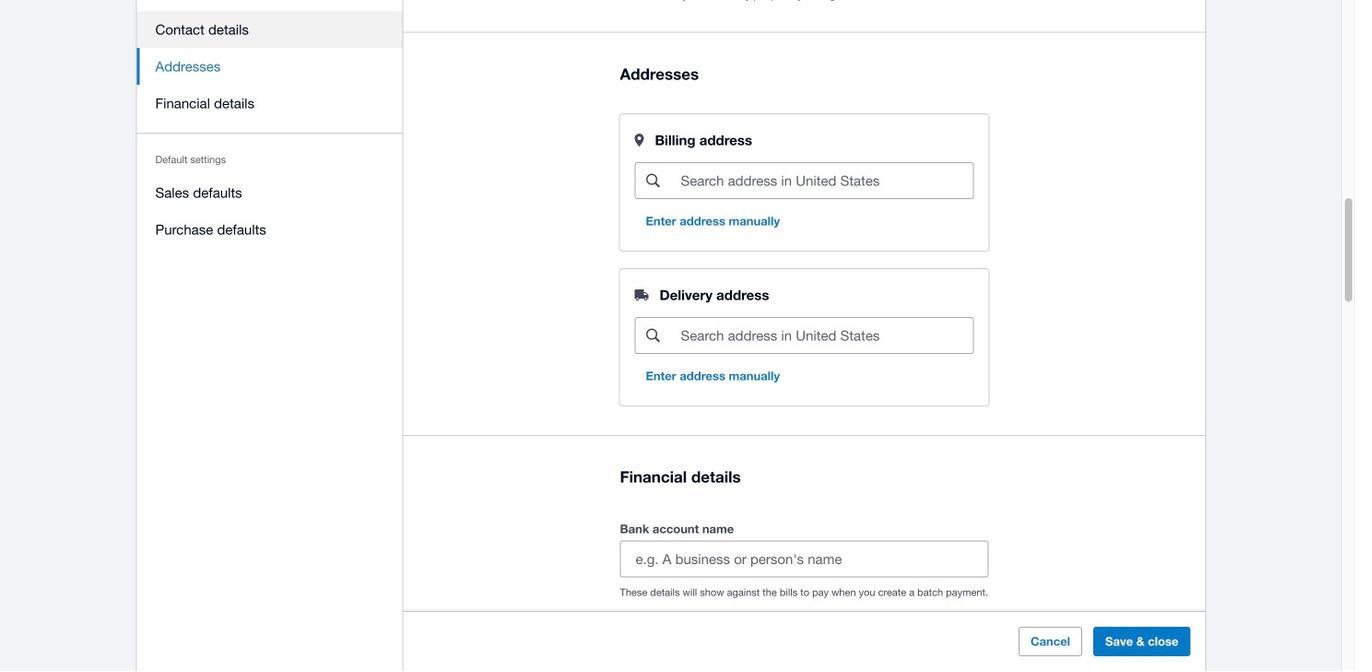 Task type: vqa. For each thing, say whether or not it's contained in the screenshot.
Advertising on the left bottom of the page
no



Task type: locate. For each thing, give the bounding box(es) containing it.
Search address in United States field
[[679, 163, 974, 198], [679, 318, 974, 353]]

group
[[620, 653, 989, 671]]

2 search address in united states field from the top
[[679, 318, 974, 353]]

1 search address in united states field from the top
[[679, 163, 974, 198]]

menu
[[137, 0, 404, 259]]

0 vertical spatial search address in united states field
[[679, 163, 974, 198]]

1 vertical spatial search address in united states field
[[679, 318, 974, 353]]



Task type: describe. For each thing, give the bounding box(es) containing it.
e.g. A business or person's name field
[[621, 542, 988, 577]]



